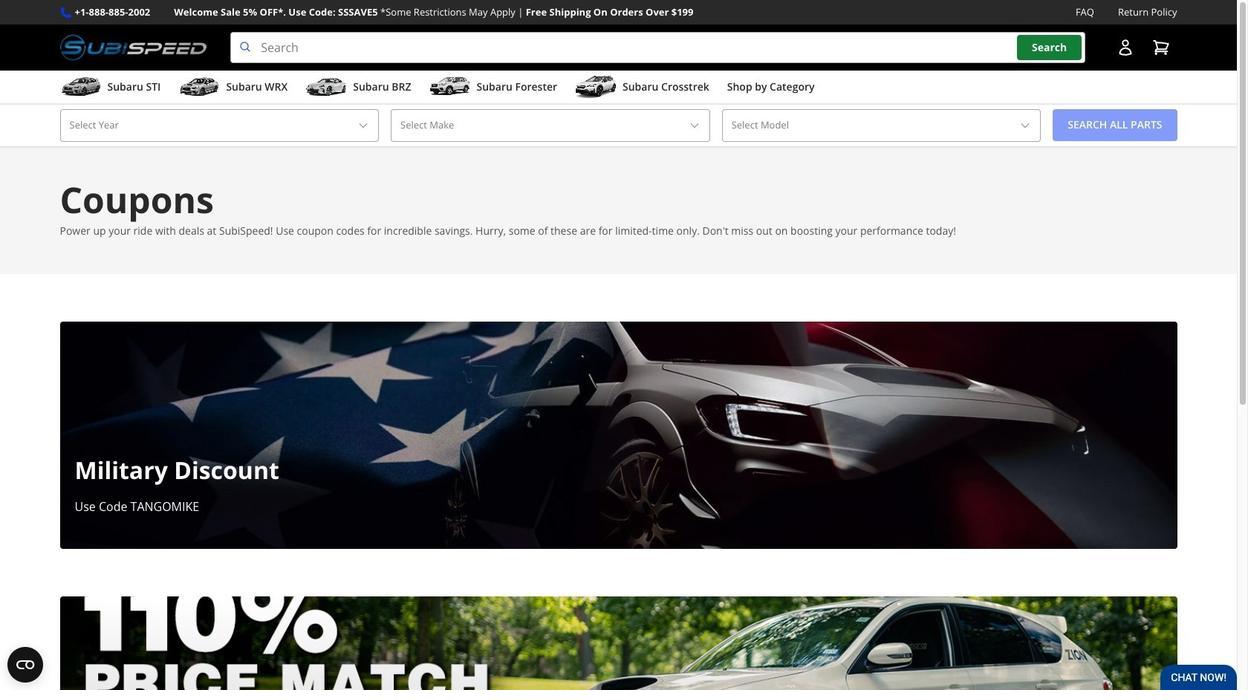 Task type: describe. For each thing, give the bounding box(es) containing it.
Select Year button
[[60, 109, 379, 142]]

button image
[[1117, 39, 1135, 57]]

Select Model button
[[722, 109, 1042, 142]]

open widget image
[[7, 648, 43, 683]]

a subaru sti thumbnail image image
[[60, 76, 101, 98]]

a subaru brz thumbnail image image
[[306, 76, 347, 98]]

Select Make button
[[391, 109, 710, 142]]



Task type: locate. For each thing, give the bounding box(es) containing it.
select make image
[[689, 120, 701, 131]]

select model image
[[1020, 120, 1032, 131]]

a subaru crosstrek thumbnail image image
[[575, 76, 617, 98]]

a subaru wrx thumbnail image image
[[179, 76, 220, 98]]

search input field
[[231, 32, 1086, 63]]

select year image
[[358, 120, 370, 131]]

a subaru forester thumbnail image image
[[429, 76, 471, 98]]

subispeed logo image
[[60, 32, 207, 63]]



Task type: vqa. For each thing, say whether or not it's contained in the screenshot.
Select Year ICON
yes



